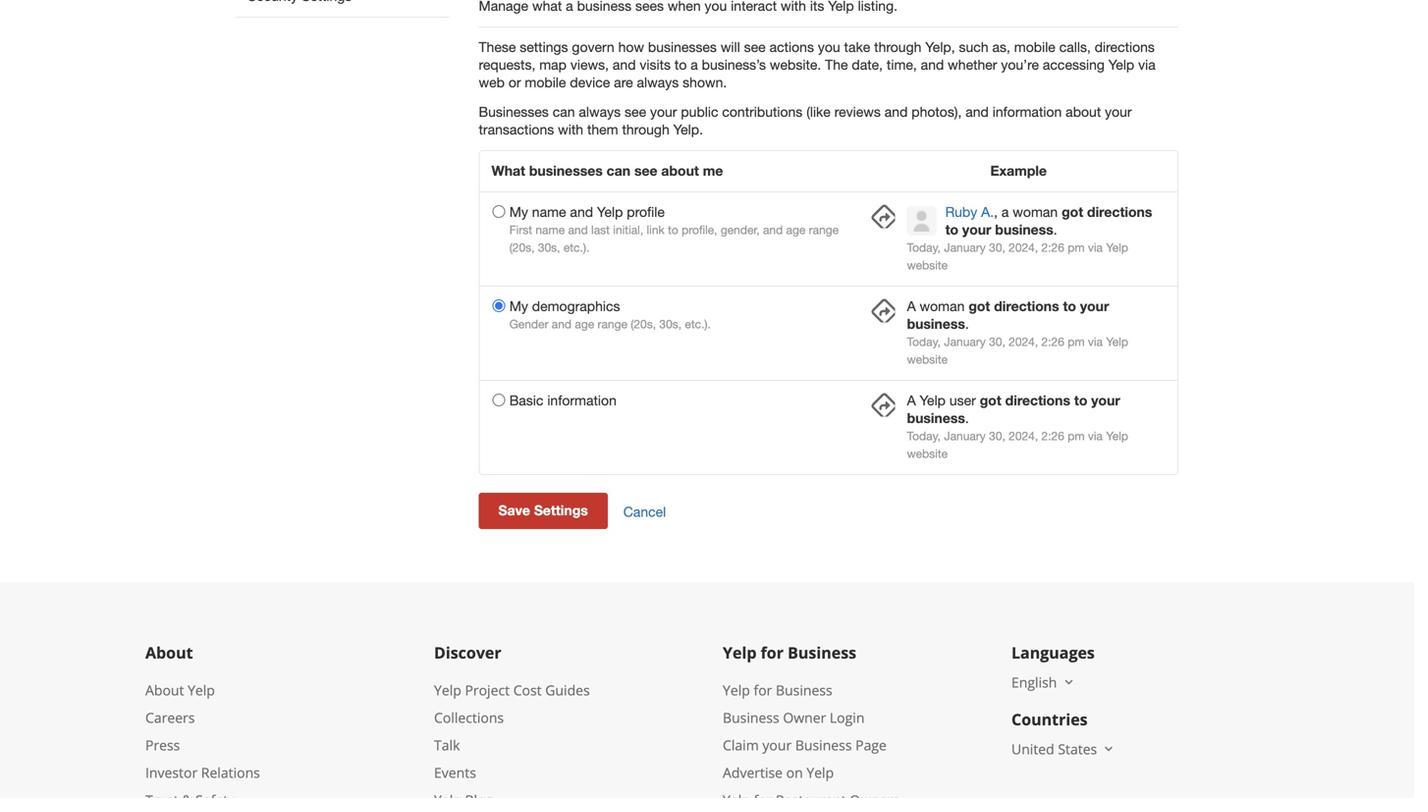 Task type: vqa. For each thing, say whether or not it's contained in the screenshot.


Task type: describe. For each thing, give the bounding box(es) containing it.
views,
[[571, 56, 609, 73]]

yelp inside my name and yelp profile first name and last initial, link to profile, gender, and age range (20s, 30s, etc.).
[[597, 204, 623, 220]]

see inside the these settings govern how businesses will see actions you take through yelp, such as, mobile calls, directions requests, map views, and visits to a business's website. the date, time, and whether you're accessing yelp via web or mobile device are always shown.
[[744, 39, 766, 55]]

what businesses can see about me
[[492, 162, 723, 179]]

and inside my demographics gender and age range (20s, 30s, etc.).
[[552, 317, 572, 331]]

device
[[570, 74, 610, 90]]

a for a woman
[[907, 298, 916, 314]]

see for me
[[635, 162, 658, 179]]

0 horizontal spatial businesses
[[529, 162, 603, 179]]

claim your business page link
[[723, 736, 887, 755]]

english
[[1012, 673, 1057, 692]]

save settings button
[[479, 493, 608, 529]]

you
[[818, 39, 841, 55]]

and right gender, at the right top of page
[[763, 223, 783, 237]]

yelp for business
[[723, 642, 857, 663]]

how
[[618, 39, 644, 55]]

see for public
[[625, 104, 646, 120]]

0 vertical spatial name
[[532, 204, 566, 220]]

these
[[479, 39, 516, 55]]

always inside the these settings govern how businesses will see actions you take through yelp, such as, mobile calls, directions requests, map views, and visits to a business's website. the date, time, and whether you're accessing yelp via web or mobile device are always shown.
[[637, 74, 679, 90]]

guides
[[545, 681, 590, 700]]

govern
[[572, 39, 615, 55]]

16 chevron down v2 image
[[1101, 742, 1117, 757]]

1 vertical spatial can
[[607, 162, 631, 179]]

2:26 for a woman
[[1042, 335, 1065, 349]]

states
[[1058, 740, 1097, 759]]

english button
[[1012, 673, 1077, 692]]

about yelp link
[[145, 681, 215, 700]]

link
[[647, 223, 665, 237]]

what
[[492, 162, 526, 179]]

a inside the these settings govern how businesses will see actions you take through yelp, such as, mobile calls, directions requests, map views, and visits to a business's website. the date, time, and whether you're accessing yelp via web or mobile device are always shown.
[[691, 56, 698, 73]]

through inside businesses can always see your public contributions (like reviews and photos), and information about your transactions with them through yelp.
[[622, 121, 670, 137]]

gender,
[[721, 223, 760, 237]]

age inside my name and yelp profile first name and last initial, link to profile, gender, and age range (20s, 30s, etc.).
[[786, 223, 806, 237]]

16 chevron down v2 image
[[1061, 675, 1077, 691]]

initial,
[[613, 223, 644, 237]]

30, for a woman
[[989, 335, 1006, 349]]

calls,
[[1060, 39, 1091, 55]]

age inside my demographics gender and age range (20s, 30s, etc.).
[[575, 317, 594, 331]]

about for about yelp careers press investor relations
[[145, 681, 184, 700]]

visits
[[640, 56, 671, 73]]

actions
[[770, 39, 814, 55]]

2024, for a woman
[[1009, 335, 1038, 349]]

my for my name and yelp profile
[[510, 204, 528, 220]]

ruby a. link
[[946, 204, 994, 220]]

and up last
[[570, 204, 593, 220]]

my demographics gender and age range (20s, 30s, etc.).
[[510, 298, 711, 331]]

a yelp user
[[907, 392, 980, 408]]

demographics
[[532, 298, 620, 314]]

got for a yelp user
[[980, 392, 1002, 408]]

talk link
[[434, 736, 460, 755]]

,
[[994, 204, 998, 220]]

etc.). inside my demographics gender and age range (20s, 30s, etc.).
[[685, 317, 711, 331]]

range inside my name and yelp profile first name and last initial, link to profile, gender, and age range (20s, 30s, etc.).
[[809, 223, 839, 237]]

advertise
[[723, 764, 783, 782]]

today, january 30, 2024, 2:26 pm via yelp website for a yelp user
[[907, 429, 1129, 461]]

yelp project cost guides link
[[434, 681, 590, 700]]

about inside businesses can always see your public contributions (like reviews and photos), and information about your transactions with them through yelp.
[[1066, 104, 1101, 120]]

project
[[465, 681, 510, 700]]

settings
[[534, 502, 588, 518]]

with
[[558, 121, 584, 137]]

them
[[587, 121, 618, 137]]

these settings govern how businesses will see actions you take through yelp, such as, mobile calls, directions requests, map views, and visits to a business's website. the date, time, and whether you're accessing yelp via web or mobile device are always shown.
[[479, 39, 1156, 90]]

or
[[509, 74, 521, 90]]

profile
[[627, 204, 665, 220]]

website for woman
[[907, 352, 948, 366]]

1 2024, from the top
[[1009, 241, 1038, 254]]

1 today, from the top
[[907, 241, 941, 254]]

web
[[479, 74, 505, 90]]

are
[[614, 74, 633, 90]]

(20s, inside my name and yelp profile first name and last initial, link to profile, gender, and age range (20s, 30s, etc.).
[[510, 241, 535, 254]]

0 horizontal spatial woman
[[920, 298, 965, 314]]

careers
[[145, 709, 195, 727]]

0 horizontal spatial mobile
[[525, 74, 566, 90]]

requests,
[[479, 56, 536, 73]]

such
[[959, 39, 989, 55]]

to inside my name and yelp profile first name and last initial, link to profile, gender, and age range (20s, 30s, etc.).
[[668, 223, 679, 237]]

directions inside the these settings govern how businesses will see actions you take through yelp, such as, mobile calls, directions requests, map views, and visits to a business's website. the date, time, and whether you're accessing yelp via web or mobile device are always shown.
[[1095, 39, 1155, 55]]

discover
[[434, 642, 502, 663]]

2024, for a yelp user
[[1009, 429, 1038, 443]]

collections link
[[434, 709, 504, 727]]

yelp inside the about yelp careers press investor relations
[[188, 681, 215, 700]]

save
[[499, 502, 530, 518]]

yelp inside the these settings govern how businesses will see actions you take through yelp, such as, mobile calls, directions requests, map views, and visits to a business's website. the date, time, and whether you're accessing yelp via web or mobile device are always shown.
[[1109, 56, 1135, 73]]

today, for woman
[[907, 335, 941, 349]]

a.
[[981, 204, 994, 220]]

etc.). inside my name and yelp profile first name and last initial, link to profile, gender, and age range (20s, 30s, etc.).
[[564, 241, 590, 254]]

business up claim
[[723, 709, 780, 727]]

investor
[[145, 764, 198, 782]]

information inside businesses can always see your public contributions (like reviews and photos), and information about your transactions with them through yelp.
[[993, 104, 1062, 120]]

. for a yelp user
[[966, 410, 969, 426]]

yelp,
[[926, 39, 955, 55]]

user
[[950, 392, 976, 408]]

advertise on yelp link
[[723, 764, 834, 782]]

a woman
[[907, 298, 969, 314]]

ruby a. ,  a woman
[[946, 204, 1062, 220]]

1 30, from the top
[[989, 241, 1006, 254]]

about yelp careers press investor relations
[[145, 681, 260, 782]]

website for yelp
[[907, 447, 948, 461]]

transactions
[[479, 121, 554, 137]]

30s, inside my demographics gender and age range (20s, 30s, etc.).
[[659, 317, 682, 331]]

ruby
[[946, 204, 978, 220]]

through inside the these settings govern how businesses will see actions you take through yelp, such as, mobile calls, directions requests, map views, and visits to a business's website. the date, time, and whether you're accessing yelp via web or mobile device are always shown.
[[874, 39, 922, 55]]

0 vertical spatial got directions to your business
[[946, 204, 1153, 238]]

time,
[[887, 56, 917, 73]]

a for a yelp user
[[907, 392, 916, 408]]

and right photos),
[[966, 104, 989, 120]]

accessing
[[1043, 56, 1105, 73]]

on
[[786, 764, 803, 782]]

yelp project cost guides collections talk events
[[434, 681, 590, 782]]

will
[[721, 39, 740, 55]]

about for about
[[145, 642, 193, 663]]

my for my demographics
[[510, 298, 528, 314]]

united
[[1012, 740, 1055, 759]]

example
[[991, 162, 1047, 179]]

shown.
[[683, 74, 727, 90]]

30s, inside my name and yelp profile first name and last initial, link to profile, gender, and age range (20s, 30s, etc.).
[[538, 241, 560, 254]]

contributions
[[722, 104, 803, 120]]

for for yelp for business business owner login claim your business page advertise on yelp
[[754, 681, 772, 700]]

(like
[[807, 104, 831, 120]]



Task type: locate. For each thing, give the bounding box(es) containing it.
3 30, from the top
[[989, 429, 1006, 443]]

. down a woman
[[966, 316, 969, 332]]

0 vertical spatial 2:26
[[1042, 241, 1065, 254]]

yelp for business business owner login claim your business page advertise on yelp
[[723, 681, 887, 782]]

0 vertical spatial business
[[995, 221, 1054, 238]]

always up them
[[579, 104, 621, 120]]

information right basic
[[547, 392, 617, 408]]

january for a yelp user
[[944, 429, 986, 443]]

my inside my name and yelp profile first name and last initial, link to profile, gender, and age range (20s, 30s, etc.).
[[510, 204, 528, 220]]

for
[[761, 642, 784, 663], [754, 681, 772, 700]]

through
[[874, 39, 922, 55], [622, 121, 670, 137]]

0 horizontal spatial through
[[622, 121, 670, 137]]

2 vertical spatial today,
[[907, 429, 941, 443]]

business down owner
[[795, 736, 852, 755]]

0 horizontal spatial (20s,
[[510, 241, 535, 254]]

mobile
[[1015, 39, 1056, 55], [525, 74, 566, 90]]

1 vertical spatial etc.).
[[685, 317, 711, 331]]

2 30, from the top
[[989, 335, 1006, 349]]

my up gender
[[510, 298, 528, 314]]

1 vertical spatial my
[[510, 298, 528, 314]]

1 vertical spatial got
[[969, 298, 990, 314]]

today, january 30, 2024, 2:26 pm via yelp website down ruby a. ,  a woman
[[907, 241, 1129, 272]]

businesses can always see your public contributions (like reviews and photos), and information about your transactions with them through yelp.
[[479, 104, 1132, 137]]

a right ,
[[1002, 204, 1009, 220]]

3 january from the top
[[944, 429, 986, 443]]

claim
[[723, 736, 759, 755]]

profile,
[[682, 223, 718, 237]]

2 a from the top
[[907, 392, 916, 408]]

1 horizontal spatial always
[[637, 74, 679, 90]]

information down you're on the right of the page
[[993, 104, 1062, 120]]

take
[[844, 39, 871, 55]]

2 about from the top
[[145, 681, 184, 700]]

1 horizontal spatial mobile
[[1015, 39, 1056, 55]]

businesses
[[479, 104, 549, 120]]

yelp inside yelp project cost guides collections talk events
[[434, 681, 461, 700]]

1 vertical spatial businesses
[[529, 162, 603, 179]]

business for woman
[[907, 316, 966, 332]]

photos),
[[912, 104, 962, 120]]

0 vertical spatial age
[[786, 223, 806, 237]]

owner
[[783, 709, 826, 727]]

0 vertical spatial can
[[553, 104, 575, 120]]

press
[[145, 736, 180, 755]]

1 vertical spatial 30s,
[[659, 317, 682, 331]]

0 vertical spatial today,
[[907, 241, 941, 254]]

2 vertical spatial january
[[944, 429, 986, 443]]

through up time,
[[874, 39, 922, 55]]

1 vertical spatial age
[[575, 317, 594, 331]]

businesses inside the these settings govern how businesses will see actions you take through yelp, such as, mobile calls, directions requests, map views, and visits to a business's website. the date, time, and whether you're accessing yelp via web or mobile device are always shown.
[[648, 39, 717, 55]]

business down a woman
[[907, 316, 966, 332]]

3 pm from the top
[[1068, 429, 1085, 443]]

last
[[591, 223, 610, 237]]

1 vertical spatial a
[[1002, 204, 1009, 220]]

0 vertical spatial 2024,
[[1009, 241, 1038, 254]]

2 vertical spatial 2:26
[[1042, 429, 1065, 443]]

can inside businesses can always see your public contributions (like reviews and photos), and information about your transactions with them through yelp.
[[553, 104, 575, 120]]

a down "ruby a." image
[[907, 298, 916, 314]]

the
[[825, 56, 848, 73]]

cancel link
[[623, 503, 666, 521]]

.
[[1054, 221, 1058, 238], [966, 316, 969, 332], [966, 410, 969, 426]]

via
[[1139, 56, 1156, 73], [1088, 241, 1103, 254], [1088, 335, 1103, 349], [1088, 429, 1103, 443]]

and
[[613, 56, 636, 73], [921, 56, 944, 73], [885, 104, 908, 120], [966, 104, 989, 120], [570, 204, 593, 220], [568, 223, 588, 237], [763, 223, 783, 237], [552, 317, 572, 331]]

business
[[788, 642, 857, 663], [776, 681, 833, 700], [723, 709, 780, 727], [795, 736, 852, 755]]

1 vertical spatial mobile
[[525, 74, 566, 90]]

1 horizontal spatial businesses
[[648, 39, 717, 55]]

got directions to your business
[[946, 204, 1153, 238], [907, 298, 1109, 332], [907, 392, 1121, 426]]

1 vertical spatial always
[[579, 104, 621, 120]]

1 pm from the top
[[1068, 241, 1085, 254]]

to
[[675, 56, 687, 73], [946, 221, 959, 238], [668, 223, 679, 237], [1063, 298, 1077, 314], [1075, 392, 1088, 408]]

always inside businesses can always see your public contributions (like reviews and photos), and information about your transactions with them through yelp.
[[579, 104, 621, 120]]

2 vertical spatial .
[[966, 410, 969, 426]]

today, january 30, 2024, 2:26 pm via yelp website up 'user'
[[907, 335, 1129, 366]]

range right gender, at the right top of page
[[809, 223, 839, 237]]

today, down a woman
[[907, 335, 941, 349]]

events
[[434, 764, 476, 782]]

name right first
[[536, 223, 565, 237]]

basic
[[510, 392, 544, 408]]

see inside businesses can always see your public contributions (like reviews and photos), and information about your transactions with them through yelp.
[[625, 104, 646, 120]]

collections
[[434, 709, 504, 727]]

1 horizontal spatial about
[[1066, 104, 1101, 120]]

1 vertical spatial january
[[944, 335, 986, 349]]

as,
[[993, 39, 1011, 55]]

1 a from the top
[[907, 298, 916, 314]]

. down ruby a. ,  a woman
[[1054, 221, 1058, 238]]

first
[[510, 223, 532, 237]]

1 vertical spatial business
[[907, 316, 966, 332]]

1 horizontal spatial a
[[1002, 204, 1009, 220]]

etc.). up demographics
[[564, 241, 590, 254]]

cancel
[[623, 504, 666, 520]]

2 january from the top
[[944, 335, 986, 349]]

yelp.
[[673, 121, 703, 137]]

website up a yelp user
[[907, 352, 948, 366]]

1 vertical spatial .
[[966, 316, 969, 332]]

1 my from the top
[[510, 204, 528, 220]]

1 horizontal spatial information
[[993, 104, 1062, 120]]

about down accessing
[[1066, 104, 1101, 120]]

2 vertical spatial pm
[[1068, 429, 1085, 443]]

settings
[[520, 39, 568, 55]]

2 vertical spatial see
[[635, 162, 658, 179]]

0 vertical spatial about
[[145, 642, 193, 663]]

for up the business owner login link
[[754, 681, 772, 700]]

about up 'careers'
[[145, 681, 184, 700]]

0 vertical spatial a
[[691, 56, 698, 73]]

0 horizontal spatial always
[[579, 104, 621, 120]]

and down 'yelp,'
[[921, 56, 944, 73]]

basic information
[[510, 392, 617, 408]]

me
[[703, 162, 723, 179]]

0 vertical spatial today, january 30, 2024, 2:26 pm via yelp website
[[907, 241, 1129, 272]]

0 vertical spatial etc.).
[[564, 241, 590, 254]]

0 vertical spatial pm
[[1068, 241, 1085, 254]]

pm for a woman
[[1068, 335, 1085, 349]]

1 horizontal spatial age
[[786, 223, 806, 237]]

always down visits
[[637, 74, 679, 90]]

date,
[[852, 56, 883, 73]]

0 vertical spatial mobile
[[1015, 39, 1056, 55]]

1 vertical spatial today,
[[907, 335, 941, 349]]

0 vertical spatial through
[[874, 39, 922, 55]]

1 horizontal spatial range
[[809, 223, 839, 237]]

1 horizontal spatial can
[[607, 162, 631, 179]]

2 2024, from the top
[[1009, 335, 1038, 349]]

january down 'user'
[[944, 429, 986, 443]]

about inside the about yelp careers press investor relations
[[145, 681, 184, 700]]

website.
[[770, 56, 821, 73]]

1 vertical spatial (20s,
[[631, 317, 656, 331]]

got for a woman
[[969, 298, 990, 314]]

0 vertical spatial about
[[1066, 104, 1101, 120]]

0 vertical spatial (20s,
[[510, 241, 535, 254]]

2 vertical spatial today, january 30, 2024, 2:26 pm via yelp website
[[907, 429, 1129, 461]]

name up first
[[532, 204, 566, 220]]

2:26 for a yelp user
[[1042, 429, 1065, 443]]

2 today, january 30, 2024, 2:26 pm via yelp website from the top
[[907, 335, 1129, 366]]

1 vertical spatial 30,
[[989, 335, 1006, 349]]

1 about from the top
[[145, 642, 193, 663]]

directions
[[1095, 39, 1155, 55], [1087, 204, 1153, 220], [994, 298, 1059, 314], [1006, 392, 1071, 408]]

3 today, from the top
[[907, 429, 941, 443]]

got down a.
[[969, 298, 990, 314]]

january down ruby
[[944, 241, 986, 254]]

0 vertical spatial a
[[907, 298, 916, 314]]

(20s, down first
[[510, 241, 535, 254]]

got right ,
[[1062, 204, 1084, 220]]

(20s, inside my demographics gender and age range (20s, 30s, etc.).
[[631, 317, 656, 331]]

0 vertical spatial see
[[744, 39, 766, 55]]

today, down a yelp user
[[907, 429, 941, 443]]

1 horizontal spatial woman
[[1013, 204, 1058, 220]]

2 vertical spatial business
[[907, 410, 966, 426]]

2 vertical spatial got directions to your business
[[907, 392, 1121, 426]]

your inside yelp for business business owner login claim your business page advertise on yelp
[[763, 736, 792, 755]]

1 vertical spatial information
[[547, 392, 617, 408]]

pm for a yelp user
[[1068, 429, 1085, 443]]

2 vertical spatial got
[[980, 392, 1002, 408]]

for up yelp for business link
[[761, 642, 784, 663]]

events link
[[434, 764, 476, 782]]

1 vertical spatial about
[[145, 681, 184, 700]]

united states button
[[1012, 740, 1117, 759]]

2 vertical spatial 30,
[[989, 429, 1006, 443]]

0 vertical spatial always
[[637, 74, 679, 90]]

business down ruby a. ,  a woman
[[995, 221, 1054, 238]]

1 vertical spatial about
[[661, 162, 699, 179]]

1 vertical spatial through
[[622, 121, 670, 137]]

information
[[993, 104, 1062, 120], [547, 392, 617, 408]]

1 vertical spatial name
[[536, 223, 565, 237]]

30s,
[[538, 241, 560, 254], [659, 317, 682, 331]]

whether
[[948, 56, 997, 73]]

and up are at the top left
[[613, 56, 636, 73]]

mobile up you're on the right of the page
[[1015, 39, 1056, 55]]

a
[[907, 298, 916, 314], [907, 392, 916, 408]]

and left last
[[568, 223, 588, 237]]

press link
[[145, 736, 180, 755]]

0 horizontal spatial information
[[547, 392, 617, 408]]

2 website from the top
[[907, 352, 948, 366]]

see down are at the top left
[[625, 104, 646, 120]]

0 vertical spatial businesses
[[648, 39, 717, 55]]

(20s, down link
[[631, 317, 656, 331]]

30s, up demographics
[[538, 241, 560, 254]]

2 vertical spatial website
[[907, 447, 948, 461]]

1 2:26 from the top
[[1042, 241, 1065, 254]]

today,
[[907, 241, 941, 254], [907, 335, 941, 349], [907, 429, 941, 443]]

january down a woman
[[944, 335, 986, 349]]

2024,
[[1009, 241, 1038, 254], [1009, 335, 1038, 349], [1009, 429, 1038, 443]]

today, january 30, 2024, 2:26 pm via yelp website down 'user'
[[907, 429, 1129, 461]]

through left yelp.
[[622, 121, 670, 137]]

countries
[[1012, 709, 1088, 730]]

login
[[830, 709, 865, 727]]

30,
[[989, 241, 1006, 254], [989, 335, 1006, 349], [989, 429, 1006, 443]]

3 today, january 30, 2024, 2:26 pm via yelp website from the top
[[907, 429, 1129, 461]]

can
[[553, 104, 575, 120], [607, 162, 631, 179]]

0 vertical spatial range
[[809, 223, 839, 237]]

1 vertical spatial today, january 30, 2024, 2:26 pm via yelp website
[[907, 335, 1129, 366]]

1 vertical spatial woman
[[920, 298, 965, 314]]

woman down "ruby a." image
[[920, 298, 965, 314]]

woman right ,
[[1013, 204, 1058, 220]]

investor relations link
[[145, 764, 260, 782]]

1 vertical spatial for
[[754, 681, 772, 700]]

0 horizontal spatial can
[[553, 104, 575, 120]]

2 my from the top
[[510, 298, 528, 314]]

my
[[510, 204, 528, 220], [510, 298, 528, 314]]

got
[[1062, 204, 1084, 220], [969, 298, 990, 314], [980, 392, 1002, 408]]

can down them
[[607, 162, 631, 179]]

0 vertical spatial .
[[1054, 221, 1058, 238]]

website down a yelp user
[[907, 447, 948, 461]]

1 horizontal spatial (20s,
[[631, 317, 656, 331]]

see right will
[[744, 39, 766, 55]]

my inside my demographics gender and age range (20s, 30s, etc.).
[[510, 298, 528, 314]]

about left me
[[661, 162, 699, 179]]

range inside my demographics gender and age range (20s, 30s, etc.).
[[598, 317, 628, 331]]

age right gender, at the right top of page
[[786, 223, 806, 237]]

talk
[[434, 736, 460, 755]]

0 vertical spatial 30s,
[[538, 241, 560, 254]]

business for yelp
[[907, 410, 966, 426]]

1 vertical spatial pm
[[1068, 335, 1085, 349]]

businesses down with
[[529, 162, 603, 179]]

etc.). down profile,
[[685, 317, 711, 331]]

save settings
[[499, 502, 588, 518]]

businesses up visits
[[648, 39, 717, 55]]

for for yelp for business
[[761, 642, 784, 663]]

today, for yelp
[[907, 429, 941, 443]]

0 vertical spatial got
[[1062, 204, 1084, 220]]

1 january from the top
[[944, 241, 986, 254]]

30, for a yelp user
[[989, 429, 1006, 443]]

page
[[856, 736, 887, 755]]

via inside the these settings govern how businesses will see actions you take through yelp, such as, mobile calls, directions requests, map views, and visits to a business's website. the date, time, and whether you're accessing yelp via web or mobile device are always shown.
[[1139, 56, 1156, 73]]

0 horizontal spatial about
[[661, 162, 699, 179]]

see up profile
[[635, 162, 658, 179]]

1 vertical spatial 2024,
[[1009, 335, 1038, 349]]

business up owner
[[776, 681, 833, 700]]

1 horizontal spatial etc.).
[[685, 317, 711, 331]]

. for a woman
[[966, 316, 969, 332]]

reviews
[[835, 104, 881, 120]]

1 vertical spatial see
[[625, 104, 646, 120]]

can up with
[[553, 104, 575, 120]]

january for a woman
[[944, 335, 986, 349]]

0 horizontal spatial 30s,
[[538, 241, 560, 254]]

None radio
[[493, 205, 505, 218], [493, 300, 505, 312], [493, 394, 505, 407], [493, 205, 505, 218], [493, 300, 505, 312], [493, 394, 505, 407]]

my up first
[[510, 204, 528, 220]]

1 horizontal spatial 30s,
[[659, 317, 682, 331]]

0 vertical spatial 30,
[[989, 241, 1006, 254]]

1 vertical spatial website
[[907, 352, 948, 366]]

2 2:26 from the top
[[1042, 335, 1065, 349]]

careers link
[[145, 709, 195, 727]]

mobile down map
[[525, 74, 566, 90]]

to inside the these settings govern how businesses will see actions you take through yelp, such as, mobile calls, directions requests, map views, and visits to a business's website. the date, time, and whether you're accessing yelp via web or mobile device are always shown.
[[675, 56, 687, 73]]

1 horizontal spatial through
[[874, 39, 922, 55]]

for inside yelp for business business owner login claim your business page advertise on yelp
[[754, 681, 772, 700]]

1 vertical spatial a
[[907, 392, 916, 408]]

today, january 30, 2024, 2:26 pm via yelp website for a woman
[[907, 335, 1129, 366]]

yelp
[[1109, 56, 1135, 73], [597, 204, 623, 220], [1106, 241, 1129, 254], [1106, 335, 1129, 349], [920, 392, 946, 408], [1106, 429, 1129, 443], [723, 642, 757, 663], [188, 681, 215, 700], [434, 681, 461, 700], [723, 681, 750, 700], [807, 764, 834, 782]]

got directions to your business for a yelp user
[[907, 392, 1121, 426]]

united states
[[1012, 740, 1097, 759]]

3 2:26 from the top
[[1042, 429, 1065, 443]]

got directions to your business for a woman
[[907, 298, 1109, 332]]

1 vertical spatial got directions to your business
[[907, 298, 1109, 332]]

1 website from the top
[[907, 258, 948, 272]]

30s, down my name and yelp profile first name and last initial, link to profile, gender, and age range (20s, 30s, etc.).
[[659, 317, 682, 331]]

website up a woman
[[907, 258, 948, 272]]

see
[[744, 39, 766, 55], [625, 104, 646, 120], [635, 162, 658, 179]]

0 vertical spatial information
[[993, 104, 1062, 120]]

languages
[[1012, 642, 1095, 663]]

map
[[539, 56, 567, 73]]

a up shown.
[[691, 56, 698, 73]]

and down demographics
[[552, 317, 572, 331]]

0 horizontal spatial range
[[598, 317, 628, 331]]

about up about yelp link
[[145, 642, 193, 663]]

today, down "ruby a." image
[[907, 241, 941, 254]]

0 vertical spatial my
[[510, 204, 528, 220]]

2 vertical spatial 2024,
[[1009, 429, 1038, 443]]

a left 'user'
[[907, 392, 916, 408]]

today, january 30, 2024, 2:26 pm via yelp website
[[907, 241, 1129, 272], [907, 335, 1129, 366], [907, 429, 1129, 461]]

0 vertical spatial january
[[944, 241, 986, 254]]

gender
[[510, 317, 549, 331]]

range down demographics
[[598, 317, 628, 331]]

yelp for business link
[[723, 681, 833, 700]]

business owner login link
[[723, 709, 865, 727]]

about
[[145, 642, 193, 663], [145, 681, 184, 700]]

etc.).
[[564, 241, 590, 254], [685, 317, 711, 331]]

and right "reviews"
[[885, 104, 908, 120]]

. down 'user'
[[966, 410, 969, 426]]

0 vertical spatial woman
[[1013, 204, 1058, 220]]

2:26
[[1042, 241, 1065, 254], [1042, 335, 1065, 349], [1042, 429, 1065, 443]]

2 today, from the top
[[907, 335, 941, 349]]

ruby a. image
[[907, 206, 937, 236]]

business up yelp for business link
[[788, 642, 857, 663]]

0 vertical spatial for
[[761, 642, 784, 663]]

1 today, january 30, 2024, 2:26 pm via yelp website from the top
[[907, 241, 1129, 272]]

3 2024, from the top
[[1009, 429, 1038, 443]]

business down a yelp user
[[907, 410, 966, 426]]

age down demographics
[[575, 317, 594, 331]]

3 website from the top
[[907, 447, 948, 461]]

0 horizontal spatial a
[[691, 56, 698, 73]]

name
[[532, 204, 566, 220], [536, 223, 565, 237]]

2 pm from the top
[[1068, 335, 1085, 349]]

1 vertical spatial range
[[598, 317, 628, 331]]

got right 'user'
[[980, 392, 1002, 408]]



